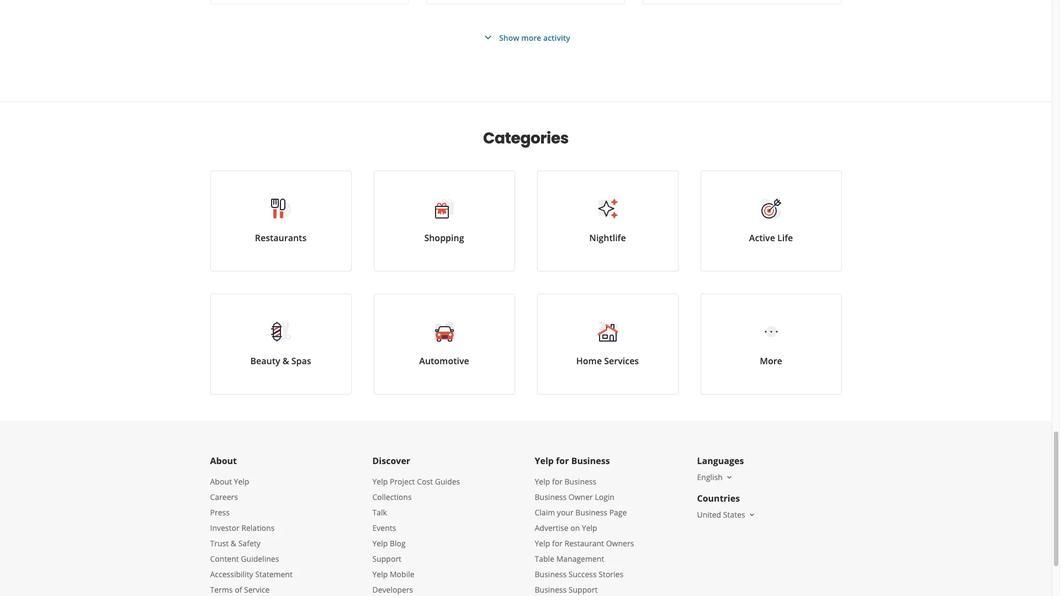 Task type: locate. For each thing, give the bounding box(es) containing it.
explore recent activity section section
[[201, 0, 851, 102]]

0 vertical spatial &
[[283, 355, 289, 367]]

16 chevron down v2 image for languages
[[725, 473, 734, 482]]

support
[[372, 554, 402, 564], [569, 585, 598, 595]]

statement
[[255, 569, 293, 580]]

1 vertical spatial 16 chevron down v2 image
[[748, 511, 756, 520]]

yelp up yelp for business link
[[535, 455, 554, 467]]

yelp up careers link
[[234, 477, 249, 487]]

yelp inside the about yelp careers press investor relations trust & safety content guidelines accessibility statement terms of service
[[234, 477, 249, 487]]

1 horizontal spatial support
[[569, 585, 598, 595]]

press link
[[210, 508, 230, 518]]

yelp right the on
[[582, 523, 597, 533]]

guides
[[435, 477, 460, 487]]

business
[[571, 455, 610, 467], [565, 477, 597, 487], [535, 492, 567, 503], [576, 508, 607, 518], [535, 569, 567, 580], [535, 585, 567, 595]]

languages
[[697, 455, 744, 467]]

0 horizontal spatial 16 chevron down v2 image
[[725, 473, 734, 482]]

& right trust
[[231, 538, 236, 549]]

restaurants
[[255, 232, 307, 244]]

success
[[569, 569, 597, 580]]

terms of service link
[[210, 585, 270, 595]]

0 horizontal spatial &
[[231, 538, 236, 549]]

& left spas
[[283, 355, 289, 367]]

category navigation section navigation
[[199, 102, 853, 421]]

automotive link
[[374, 294, 515, 395]]

& inside the about yelp careers press investor relations trust & safety content guidelines accessibility statement terms of service
[[231, 538, 236, 549]]

page
[[609, 508, 627, 518]]

yelp
[[535, 455, 554, 467], [234, 477, 249, 487], [372, 477, 388, 487], [535, 477, 550, 487], [582, 523, 597, 533], [372, 538, 388, 549], [535, 538, 550, 549], [372, 569, 388, 580]]

stories
[[599, 569, 624, 580]]

2 about from the top
[[210, 477, 232, 487]]

safety
[[238, 538, 261, 549]]

life
[[778, 232, 793, 244]]

1 vertical spatial for
[[552, 477, 563, 487]]

home services link
[[537, 294, 678, 395]]

support down yelp blog link
[[372, 554, 402, 564]]

1 vertical spatial &
[[231, 538, 236, 549]]

home services
[[576, 355, 639, 367]]

about yelp link
[[210, 477, 249, 487]]

for
[[556, 455, 569, 467], [552, 477, 563, 487], [552, 538, 563, 549]]

16 chevron down v2 image inside united states dropdown button
[[748, 511, 756, 520]]

for up business owner login link
[[552, 477, 563, 487]]

table management link
[[535, 554, 604, 564]]

home
[[576, 355, 602, 367]]

yelp up "collections" link
[[372, 477, 388, 487]]

guidelines
[[241, 554, 279, 564]]

careers link
[[210, 492, 238, 503]]

yelp for business link
[[535, 477, 597, 487]]

for for yelp for business business owner login claim your business page advertise on yelp yelp for restaurant owners table management business success stories business support
[[552, 477, 563, 487]]

1 vertical spatial about
[[210, 477, 232, 487]]

about
[[210, 455, 237, 467], [210, 477, 232, 487]]

16 chevron down v2 image
[[725, 473, 734, 482], [748, 511, 756, 520]]

16 chevron down v2 image right states
[[748, 511, 756, 520]]

2 vertical spatial for
[[552, 538, 563, 549]]

16 chevron down v2 image for countries
[[748, 511, 756, 520]]

show
[[499, 32, 519, 43]]

&
[[283, 355, 289, 367], [231, 538, 236, 549]]

yelp for business
[[535, 455, 610, 467]]

trust & safety link
[[210, 538, 261, 549]]

16 chevron down v2 image inside english popup button
[[725, 473, 734, 482]]

about for about yelp careers press investor relations trust & safety content guidelines accessibility statement terms of service
[[210, 477, 232, 487]]

nightlife link
[[537, 171, 678, 272]]

1 about from the top
[[210, 455, 237, 467]]

yelp for restaurant owners link
[[535, 538, 634, 549]]

0 vertical spatial about
[[210, 455, 237, 467]]

1 horizontal spatial &
[[283, 355, 289, 367]]

business owner login link
[[535, 492, 615, 503]]

0 horizontal spatial support
[[372, 554, 402, 564]]

show more activity button
[[482, 31, 570, 44]]

collections
[[372, 492, 412, 503]]

0 vertical spatial for
[[556, 455, 569, 467]]

yelp up table
[[535, 538, 550, 549]]

about for about
[[210, 455, 237, 467]]

support inside yelp project cost guides collections talk events yelp blog support yelp mobile developers
[[372, 554, 402, 564]]

for up yelp for business link
[[556, 455, 569, 467]]

for down advertise
[[552, 538, 563, 549]]

support down success
[[569, 585, 598, 595]]

cost
[[417, 477, 433, 487]]

yelp up claim
[[535, 477, 550, 487]]

24 chevron down v2 image
[[482, 31, 495, 44]]

16 chevron down v2 image down languages
[[725, 473, 734, 482]]

beauty & spas link
[[210, 294, 352, 395]]

about up "about yelp" 'link'
[[210, 455, 237, 467]]

1 horizontal spatial 16 chevron down v2 image
[[748, 511, 756, 520]]

0 vertical spatial 16 chevron down v2 image
[[725, 473, 734, 482]]

english button
[[697, 472, 734, 483]]

talk
[[372, 508, 387, 518]]

more
[[521, 32, 541, 43]]

spas
[[291, 355, 311, 367]]

restaurants link
[[210, 171, 352, 272]]

about up careers link
[[210, 477, 232, 487]]

0 vertical spatial support
[[372, 554, 402, 564]]

active life
[[749, 232, 793, 244]]

1 vertical spatial support
[[569, 585, 598, 595]]

about inside the about yelp careers press investor relations trust & safety content guidelines accessibility statement terms of service
[[210, 477, 232, 487]]

owners
[[606, 538, 634, 549]]

activity
[[543, 32, 570, 43]]

events
[[372, 523, 396, 533]]



Task type: describe. For each thing, give the bounding box(es) containing it.
discover
[[372, 455, 410, 467]]

management
[[556, 554, 604, 564]]

content
[[210, 554, 239, 564]]

yelp mobile link
[[372, 569, 415, 580]]

yelp project cost guides collections talk events yelp blog support yelp mobile developers
[[372, 477, 460, 595]]

states
[[723, 510, 745, 520]]

yelp blog link
[[372, 538, 406, 549]]

press
[[210, 508, 230, 518]]

services
[[604, 355, 639, 367]]

united states
[[697, 510, 745, 520]]

yelp down support link at the left bottom of page
[[372, 569, 388, 580]]

beauty & spas
[[250, 355, 311, 367]]

english
[[697, 472, 723, 483]]

advertise on yelp link
[[535, 523, 597, 533]]

united states button
[[697, 510, 756, 520]]

shopping
[[424, 232, 464, 244]]

your
[[557, 508, 574, 518]]

yelp for business business owner login claim your business page advertise on yelp yelp for restaurant owners table management business success stories business support
[[535, 477, 634, 595]]

automotive
[[419, 355, 469, 367]]

careers
[[210, 492, 238, 503]]

more link
[[701, 294, 842, 395]]

active life link
[[701, 171, 842, 272]]

on
[[571, 523, 580, 533]]

talk link
[[372, 508, 387, 518]]

relations
[[241, 523, 275, 533]]

claim your business page link
[[535, 508, 627, 518]]

yelp down events link
[[372, 538, 388, 549]]

categories
[[483, 128, 569, 149]]

about yelp careers press investor relations trust & safety content guidelines accessibility statement terms of service
[[210, 477, 293, 595]]

investor relations link
[[210, 523, 275, 533]]

shopping link
[[374, 171, 515, 272]]

blog
[[390, 538, 406, 549]]

business support link
[[535, 585, 598, 595]]

events link
[[372, 523, 396, 533]]

investor
[[210, 523, 239, 533]]

login
[[595, 492, 615, 503]]

support link
[[372, 554, 402, 564]]

claim
[[535, 508, 555, 518]]

table
[[535, 554, 554, 564]]

accessibility statement link
[[210, 569, 293, 580]]

yelp project cost guides link
[[372, 477, 460, 487]]

nightlife
[[589, 232, 626, 244]]

of
[[235, 585, 242, 595]]

collections link
[[372, 492, 412, 503]]

accessibility
[[210, 569, 253, 580]]

project
[[390, 477, 415, 487]]

show more activity
[[499, 32, 570, 43]]

terms
[[210, 585, 233, 595]]

& inside category navigation section navigation
[[283, 355, 289, 367]]

mobile
[[390, 569, 415, 580]]

united
[[697, 510, 721, 520]]

owner
[[569, 492, 593, 503]]

for for yelp for business
[[556, 455, 569, 467]]

countries
[[697, 493, 740, 505]]

active
[[749, 232, 775, 244]]

more
[[760, 355, 782, 367]]

business success stories link
[[535, 569, 624, 580]]

content guidelines link
[[210, 554, 279, 564]]

service
[[244, 585, 270, 595]]

developers link
[[372, 585, 413, 595]]

advertise
[[535, 523, 569, 533]]

developers
[[372, 585, 413, 595]]

support inside "yelp for business business owner login claim your business page advertise on yelp yelp for restaurant owners table management business success stories business support"
[[569, 585, 598, 595]]

trust
[[210, 538, 229, 549]]

restaurant
[[565, 538, 604, 549]]

beauty
[[250, 355, 280, 367]]



Task type: vqa. For each thing, say whether or not it's contained in the screenshot.


